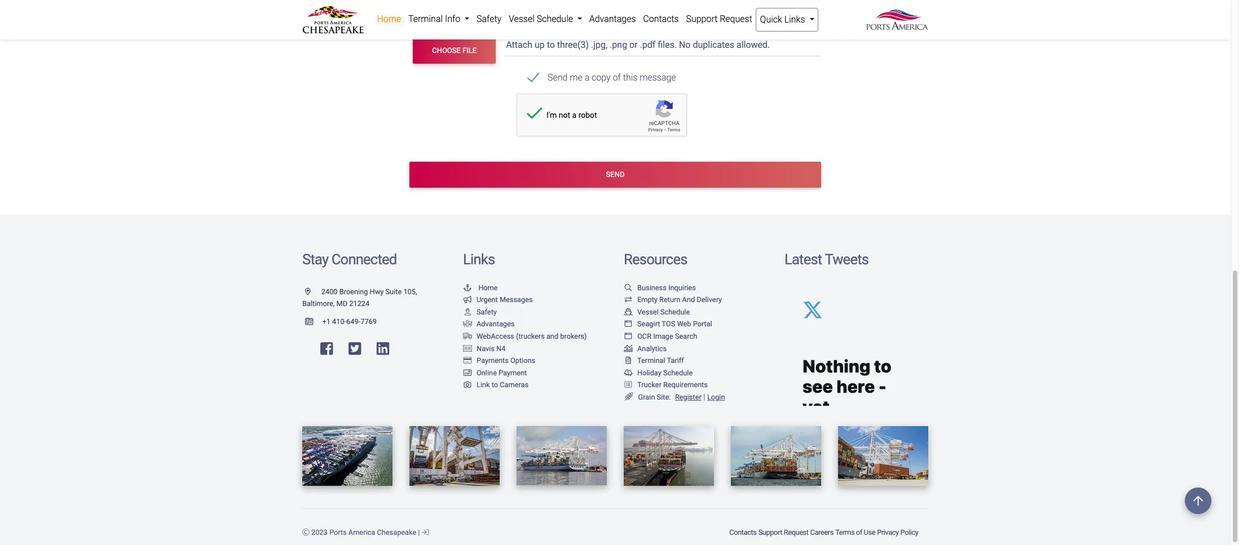 Task type: describe. For each thing, give the bounding box(es) containing it.
link
[[477, 381, 490, 389]]

careers
[[810, 529, 834, 537]]

container storage image
[[463, 346, 472, 353]]

browser image
[[624, 333, 633, 341]]

bells image
[[624, 370, 633, 377]]

file invoice image
[[624, 358, 633, 365]]

terminal tariff link
[[624, 357, 684, 365]]

0 horizontal spatial contacts link
[[640, 8, 682, 30]]

and
[[682, 296, 695, 304]]

empty return and delivery link
[[624, 296, 722, 304]]

webaccess (truckers and brokers)
[[477, 332, 587, 341]]

trucker requirements link
[[624, 381, 708, 389]]

return
[[659, 296, 680, 304]]

send
[[548, 72, 568, 83]]

a
[[585, 72, 590, 83]]

0 horizontal spatial |
[[418, 529, 420, 537]]

+1 410-649-7769 link
[[302, 317, 377, 326]]

choose file
[[432, 46, 477, 55]]

safety link for terminal info link
[[473, 8, 505, 30]]

urgent messages link
[[463, 296, 533, 304]]

truck container image
[[463, 333, 472, 341]]

delivery
[[697, 296, 722, 304]]

broening
[[339, 287, 368, 296]]

ports
[[329, 529, 347, 537]]

terminal for terminal tariff
[[637, 357, 665, 365]]

terminal for terminal info
[[408, 14, 443, 24]]

privacy policy link
[[876, 523, 919, 543]]

choose
[[432, 46, 461, 55]]

terminal tariff
[[637, 357, 684, 365]]

0 vertical spatial schedule
[[537, 14, 573, 24]]

navis n4 link
[[463, 344, 506, 353]]

hand receiving image
[[463, 321, 472, 328]]

analytics link
[[624, 344, 667, 353]]

brokers)
[[560, 332, 587, 341]]

options
[[510, 357, 535, 365]]

649-
[[346, 317, 361, 326]]

terms
[[835, 529, 855, 537]]

schedule for holiday schedule link
[[663, 369, 693, 377]]

file
[[462, 46, 477, 55]]

seagirt tos web portal link
[[624, 320, 712, 328]]

urgent
[[477, 296, 498, 304]]

2023 ports america chesapeake |
[[310, 529, 422, 537]]

me
[[570, 72, 582, 83]]

careers link
[[809, 523, 834, 543]]

contacts for contacts support request careers terms of use privacy policy
[[729, 529, 757, 537]]

and
[[546, 332, 558, 341]]

links inside quick links link
[[784, 14, 805, 25]]

trucker requirements
[[637, 381, 708, 389]]

business
[[637, 283, 667, 292]]

terminal info
[[408, 14, 463, 24]]

user hard hat image
[[463, 309, 472, 316]]

1 vertical spatial support request link
[[757, 523, 809, 543]]

ocr image search link
[[624, 332, 697, 341]]

login
[[707, 393, 725, 402]]

exchange image
[[624, 297, 633, 304]]

ocr
[[637, 332, 651, 341]]

home link for urgent messages link
[[463, 283, 498, 292]]

0 horizontal spatial advantages link
[[463, 320, 515, 328]]

policy
[[900, 529, 918, 537]]

1 vertical spatial contacts link
[[729, 523, 757, 543]]

america
[[348, 529, 375, 537]]

holiday
[[637, 369, 661, 377]]

cameras
[[500, 381, 529, 389]]

use
[[864, 529, 875, 537]]

1 vertical spatial vessel schedule link
[[624, 308, 690, 316]]

image
[[653, 332, 673, 341]]

info
[[445, 14, 460, 24]]

grain
[[638, 393, 655, 402]]

ship image
[[624, 309, 633, 316]]

1 vertical spatial vessel
[[637, 308, 659, 316]]

list alt image
[[624, 382, 633, 389]]

business inquiries
[[637, 283, 696, 292]]

register link
[[673, 393, 701, 402]]

online
[[477, 369, 497, 377]]

phone office image
[[305, 319, 322, 326]]

web
[[677, 320, 691, 328]]

0 vertical spatial home
[[377, 14, 401, 24]]

2400
[[321, 287, 338, 296]]

latest tweets
[[785, 251, 869, 268]]

0 vertical spatial advantages link
[[586, 8, 640, 30]]

410-
[[332, 317, 346, 326]]

business inquiries link
[[624, 283, 696, 292]]

2 safety from the top
[[477, 308, 497, 316]]

2023
[[311, 529, 328, 537]]

0 vertical spatial vessel schedule link
[[505, 8, 586, 30]]

schedule for bottom vessel schedule link
[[660, 308, 690, 316]]

0 horizontal spatial of
[[613, 72, 621, 83]]

wheat image
[[624, 393, 634, 401]]

2400 broening hwy suite 105, baltimore, md 21224 link
[[302, 287, 417, 308]]

2400 broening hwy suite 105, baltimore, md 21224
[[302, 287, 417, 308]]

grain site: register | login
[[638, 393, 725, 402]]

webaccess (truckers and brokers) link
[[463, 332, 587, 341]]

twitter square image
[[349, 342, 361, 356]]

copy
[[592, 72, 611, 83]]

link to cameras link
[[463, 381, 529, 389]]

hwy
[[370, 287, 384, 296]]

seagirt tos web portal
[[637, 320, 712, 328]]

1 safety from the top
[[477, 14, 501, 24]]

seagirt
[[637, 320, 660, 328]]

requirements
[[663, 381, 708, 389]]

this
[[623, 72, 638, 83]]

1 horizontal spatial support
[[758, 529, 782, 537]]



Task type: vqa. For each thing, say whether or not it's contained in the screenshot.
Urgent
yes



Task type: locate. For each thing, give the bounding box(es) containing it.
chesapeake
[[377, 529, 416, 537]]

payments
[[477, 357, 509, 365]]

0 vertical spatial support request link
[[682, 8, 756, 30]]

of left the this
[[613, 72, 621, 83]]

home
[[377, 14, 401, 24], [478, 283, 498, 292]]

advantages
[[589, 14, 636, 24], [477, 320, 515, 328]]

contacts for contacts
[[643, 14, 679, 24]]

md
[[336, 300, 347, 308]]

support up 'attach up to three(3) .jpg, .png or .pdf files. no duplicates allowed.' text box
[[686, 14, 718, 24]]

1 horizontal spatial home
[[478, 283, 498, 292]]

support left 'careers'
[[758, 529, 782, 537]]

login link
[[707, 393, 725, 402]]

inquiries
[[668, 283, 696, 292]]

1 horizontal spatial vessel
[[637, 308, 659, 316]]

0 horizontal spatial request
[[720, 14, 752, 24]]

quick links
[[760, 14, 807, 25]]

terminal info link
[[405, 8, 473, 30]]

support
[[686, 14, 718, 24], [758, 529, 782, 537]]

portal
[[693, 320, 712, 328]]

1 horizontal spatial support request link
[[757, 523, 809, 543]]

0 vertical spatial safety
[[477, 14, 501, 24]]

0 horizontal spatial vessel schedule link
[[505, 8, 586, 30]]

links right quick
[[784, 14, 805, 25]]

terminal
[[408, 14, 443, 24], [637, 357, 665, 365]]

sign in image
[[422, 530, 429, 537]]

home link left terminal info
[[373, 8, 405, 30]]

online payment link
[[463, 369, 527, 377]]

0 horizontal spatial contacts
[[643, 14, 679, 24]]

camera image
[[463, 382, 472, 389]]

support request link left quick
[[682, 8, 756, 30]]

21224
[[349, 300, 370, 308]]

0 horizontal spatial support request link
[[682, 8, 756, 30]]

1 vertical spatial terminal
[[637, 357, 665, 365]]

of left the use
[[856, 529, 862, 537]]

0 vertical spatial vessel
[[509, 14, 535, 24]]

send
[[606, 170, 625, 179]]

1 vertical spatial home link
[[463, 283, 498, 292]]

empty return and delivery
[[637, 296, 722, 304]]

1 horizontal spatial contacts link
[[729, 523, 757, 543]]

tos
[[662, 320, 675, 328]]

0 vertical spatial contacts link
[[640, 8, 682, 30]]

0 vertical spatial home link
[[373, 8, 405, 30]]

|
[[703, 393, 705, 402], [418, 529, 420, 537]]

| left login
[[703, 393, 705, 402]]

home left terminal info
[[377, 14, 401, 24]]

advantages link
[[586, 8, 640, 30], [463, 320, 515, 328]]

suite
[[385, 287, 402, 296]]

contacts link
[[640, 8, 682, 30], [729, 523, 757, 543]]

0 horizontal spatial links
[[463, 251, 495, 268]]

1 horizontal spatial contacts
[[729, 529, 757, 537]]

7769
[[361, 317, 377, 326]]

tweets
[[825, 251, 869, 268]]

0 horizontal spatial vessel
[[509, 14, 535, 24]]

1 vertical spatial advantages link
[[463, 320, 515, 328]]

1 vertical spatial safety
[[477, 308, 497, 316]]

1 horizontal spatial advantages
[[589, 14, 636, 24]]

0 vertical spatial request
[[720, 14, 752, 24]]

facebook square image
[[320, 342, 333, 356]]

+1 410-649-7769
[[322, 317, 377, 326]]

request
[[720, 14, 752, 24], [784, 529, 809, 537]]

0 horizontal spatial home link
[[373, 8, 405, 30]]

stay
[[302, 251, 328, 268]]

1 horizontal spatial advantages link
[[586, 8, 640, 30]]

support request link left 'careers'
[[757, 523, 809, 543]]

0 vertical spatial terminal
[[408, 14, 443, 24]]

0 vertical spatial contacts
[[643, 14, 679, 24]]

1 vertical spatial |
[[418, 529, 420, 537]]

search
[[675, 332, 697, 341]]

0 horizontal spatial home
[[377, 14, 401, 24]]

0 horizontal spatial advantages
[[477, 320, 515, 328]]

0 vertical spatial vessel schedule
[[509, 14, 575, 24]]

1 horizontal spatial vessel schedule
[[637, 308, 690, 316]]

empty
[[637, 296, 658, 304]]

support request link
[[682, 8, 756, 30], [757, 523, 809, 543]]

quick
[[760, 14, 782, 25]]

urgent messages
[[477, 296, 533, 304]]

1 horizontal spatial vessel schedule link
[[624, 308, 690, 316]]

terminal left 'info'
[[408, 14, 443, 24]]

Attach up to three(3) .jpg, .png or .pdf files. No duplicates allowed. text field
[[505, 34, 823, 56]]

home link for terminal info link
[[373, 8, 405, 30]]

link to cameras
[[477, 381, 529, 389]]

credit card image
[[463, 358, 472, 365]]

105,
[[403, 287, 417, 296]]

1 horizontal spatial of
[[856, 529, 862, 537]]

linkedin image
[[377, 342, 389, 356]]

0 vertical spatial of
[[613, 72, 621, 83]]

send button
[[409, 162, 821, 188]]

stay connected
[[302, 251, 397, 268]]

holiday schedule
[[637, 369, 693, 377]]

1 horizontal spatial terminal
[[637, 357, 665, 365]]

links up anchor image
[[463, 251, 495, 268]]

navis
[[477, 344, 495, 353]]

0 horizontal spatial vessel schedule
[[509, 14, 575, 24]]

credit card front image
[[463, 370, 472, 377]]

send me a copy of this message
[[548, 72, 676, 83]]

terminal down analytics on the right bottom of the page
[[637, 357, 665, 365]]

(truckers
[[516, 332, 545, 341]]

navis n4
[[477, 344, 506, 353]]

0 vertical spatial safety link
[[473, 8, 505, 30]]

search image
[[624, 285, 633, 292]]

0 vertical spatial links
[[784, 14, 805, 25]]

to
[[492, 381, 498, 389]]

safety link for urgent messages link
[[463, 308, 497, 316]]

of
[[613, 72, 621, 83], [856, 529, 862, 537]]

online payment
[[477, 369, 527, 377]]

go to top image
[[1185, 488, 1211, 514]]

1 horizontal spatial home link
[[463, 283, 498, 292]]

1 vertical spatial contacts
[[729, 529, 757, 537]]

0 vertical spatial |
[[703, 393, 705, 402]]

messages
[[500, 296, 533, 304]]

1 vertical spatial request
[[784, 529, 809, 537]]

1 vertical spatial vessel schedule
[[637, 308, 690, 316]]

home link up urgent
[[463, 283, 498, 292]]

privacy
[[877, 529, 899, 537]]

1 vertical spatial of
[[856, 529, 862, 537]]

home up urgent
[[478, 283, 498, 292]]

0 horizontal spatial support
[[686, 14, 718, 24]]

2 vertical spatial schedule
[[663, 369, 693, 377]]

safety link down urgent
[[463, 308, 497, 316]]

site:
[[657, 393, 671, 402]]

safety
[[477, 14, 501, 24], [477, 308, 497, 316]]

holiday schedule link
[[624, 369, 693, 377]]

map marker alt image
[[305, 289, 320, 296]]

latest
[[785, 251, 822, 268]]

message
[[640, 72, 676, 83]]

analytics image
[[624, 346, 633, 353]]

1 horizontal spatial request
[[784, 529, 809, 537]]

bullhorn image
[[463, 297, 472, 304]]

0 vertical spatial support
[[686, 14, 718, 24]]

n4
[[496, 344, 506, 353]]

0 horizontal spatial terminal
[[408, 14, 443, 24]]

0 vertical spatial advantages
[[589, 14, 636, 24]]

request left 'careers'
[[784, 529, 809, 537]]

1 vertical spatial safety link
[[463, 308, 497, 316]]

register
[[675, 393, 701, 402]]

resources
[[624, 251, 687, 268]]

ocr image search
[[637, 332, 697, 341]]

copyright image
[[302, 530, 310, 537]]

payments options link
[[463, 357, 535, 365]]

safety right 'info'
[[477, 14, 501, 24]]

| left sign in icon
[[418, 529, 420, 537]]

quick links link
[[756, 8, 818, 32]]

1 vertical spatial advantages
[[477, 320, 515, 328]]

1 horizontal spatial links
[[784, 14, 805, 25]]

anchor image
[[463, 285, 472, 292]]

payment
[[499, 369, 527, 377]]

1 vertical spatial home
[[478, 283, 498, 292]]

safety link
[[473, 8, 505, 30], [463, 308, 497, 316]]

browser image
[[624, 321, 633, 328]]

request left quick
[[720, 14, 752, 24]]

vessel
[[509, 14, 535, 24], [637, 308, 659, 316]]

connected
[[331, 251, 397, 268]]

schedule
[[537, 14, 573, 24], [660, 308, 690, 316], [663, 369, 693, 377]]

1 vertical spatial links
[[463, 251, 495, 268]]

webaccess
[[477, 332, 514, 341]]

safety down urgent
[[477, 308, 497, 316]]

trucker
[[637, 381, 661, 389]]

analytics
[[637, 344, 667, 353]]

1 horizontal spatial |
[[703, 393, 705, 402]]

1 vertical spatial schedule
[[660, 308, 690, 316]]

1 vertical spatial support
[[758, 529, 782, 537]]

safety link right 'info'
[[473, 8, 505, 30]]



